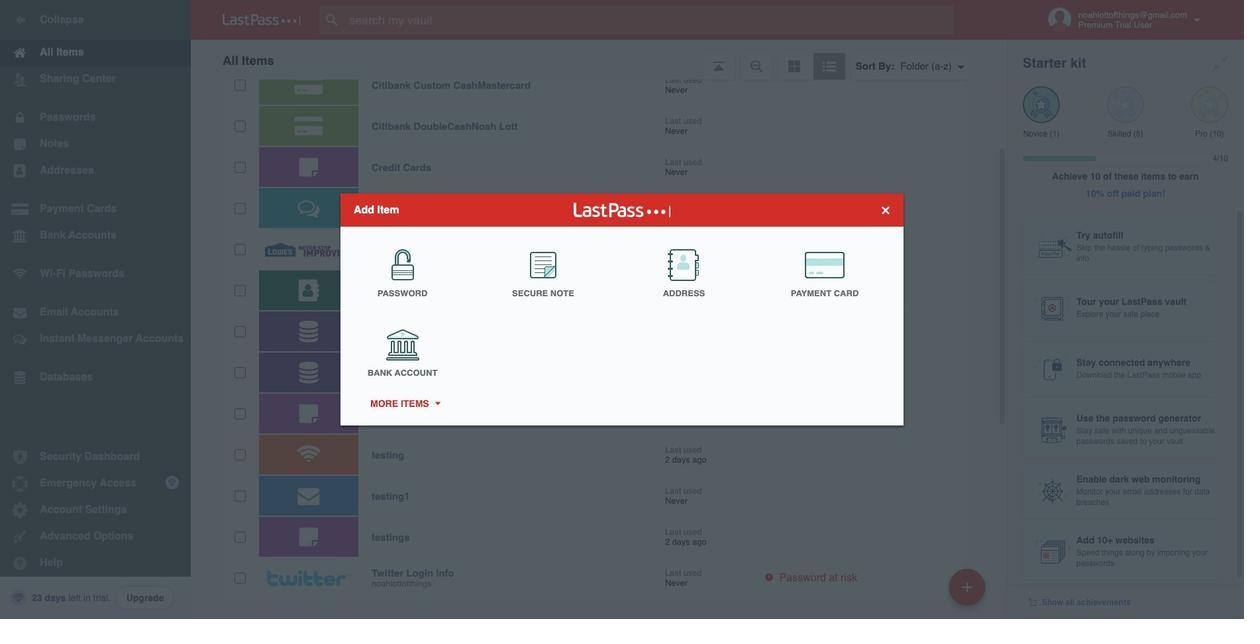 Task type: describe. For each thing, give the bounding box(es) containing it.
lastpass image
[[223, 14, 301, 26]]

main navigation navigation
[[0, 0, 191, 619]]

new item navigation
[[945, 565, 994, 619]]

vault options navigation
[[191, 40, 1008, 80]]

search my vault text field
[[320, 5, 980, 34]]

Search search field
[[320, 5, 980, 34]]



Task type: locate. For each thing, give the bounding box(es) containing it.
new item image
[[963, 582, 973, 592]]

caret right image
[[433, 402, 442, 405]]

dialog
[[341, 194, 904, 426]]



